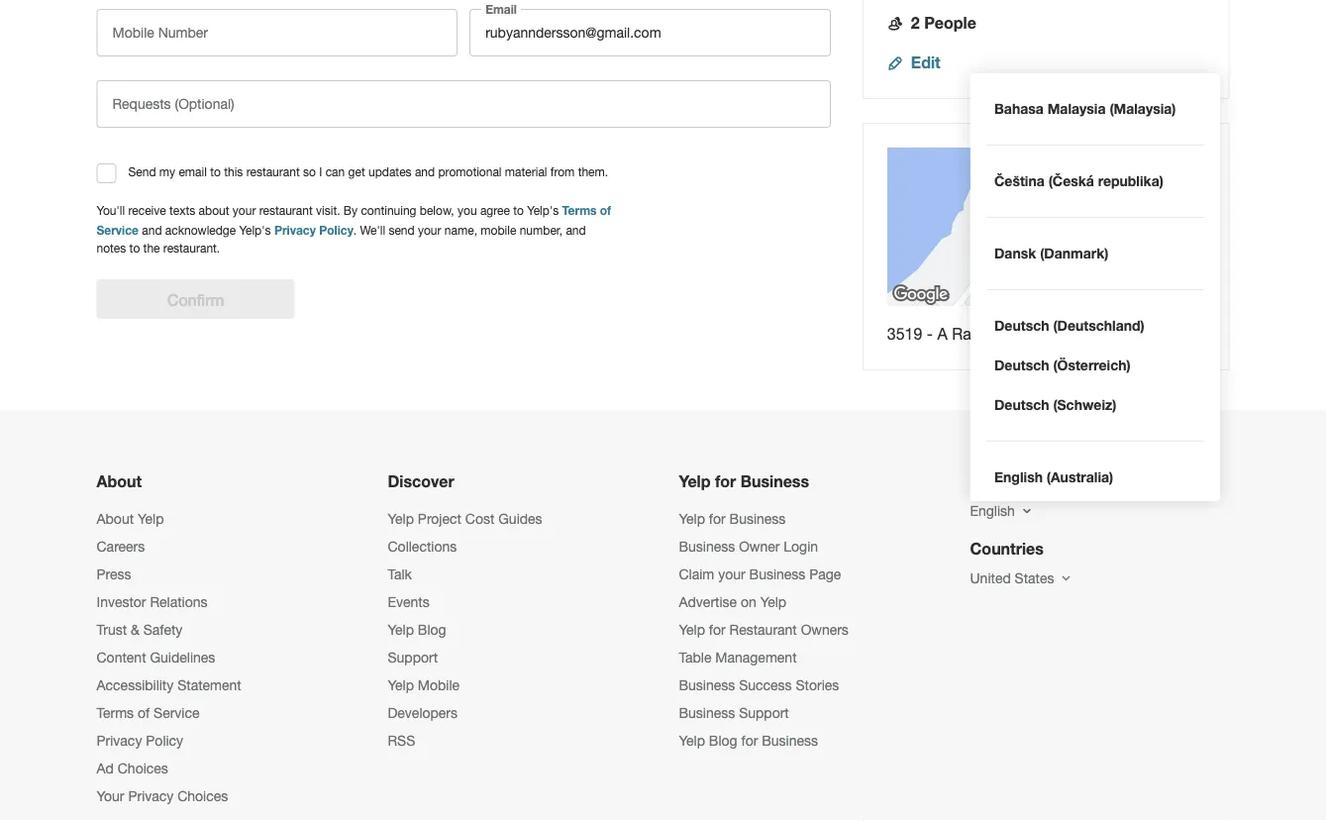 Task type: describe. For each thing, give the bounding box(es) containing it.
agree
[[480, 204, 510, 217]]

3519
[[888, 324, 923, 343]]

.
[[354, 223, 357, 237]]

project
[[418, 511, 462, 527]]

deutsch (österreich) button
[[986, 346, 1204, 385]]

2
[[911, 13, 920, 32]]

you'll receive texts about your restaurant visit. by continuing below, you agree to yelp's
[[97, 204, 562, 217]]

talk link
[[388, 566, 412, 583]]

yelp for restaurant owners
[[679, 622, 849, 638]]

dansk
[[994, 245, 1036, 262]]

business support
[[679, 705, 789, 721]]

dansk (danmark)
[[994, 245, 1108, 262]]

yelp mobile link
[[388, 677, 460, 694]]

business up yelp blog for business link
[[679, 705, 735, 721]]

we'll
[[360, 223, 385, 237]]

terms inside terms of service
[[562, 204, 597, 217]]

edit link
[[888, 53, 941, 72]]

1 horizontal spatial and
[[415, 164, 435, 178]]

developers link
[[388, 705, 458, 721]]

business owner login link
[[679, 538, 818, 555]]

0 horizontal spatial privacy policy link
[[97, 733, 183, 749]]

events
[[388, 594, 430, 610]]

0 horizontal spatial yelp's
[[239, 223, 271, 237]]

safety
[[143, 622, 183, 638]]

deutsch (deutschland)
[[994, 318, 1144, 334]]

1 vertical spatial privacy
[[97, 733, 142, 749]]

table management link
[[679, 649, 797, 666]]

0 horizontal spatial mobile
[[112, 24, 154, 41]]

business down owner
[[750, 566, 806, 583]]

for up business owner login link
[[709, 511, 726, 527]]

your
[[97, 788, 124, 804]]

about yelp link
[[97, 511, 164, 527]]

0 horizontal spatial of
[[138, 705, 150, 721]]

trust
[[97, 622, 127, 638]]

your inside . we'll send your name, mobile number, and notes to the restaurant.
[[418, 223, 441, 237]]

2 vertical spatial privacy
[[128, 788, 174, 804]]

success
[[739, 677, 792, 694]]

yelp for yelp blog link
[[388, 622, 414, 638]]

deutsch for deutsch (deutschland)
[[994, 318, 1049, 334]]

developers
[[388, 705, 458, 721]]

16 chevron down v2 image
[[1059, 571, 1074, 586]]

0 vertical spatial to
[[210, 164, 221, 178]]

business down the success
[[762, 733, 818, 749]]

mobile
[[481, 223, 517, 237]]

trust & safety
[[97, 622, 183, 638]]

business up claim
[[679, 538, 735, 555]]

united
[[970, 570, 1011, 587]]

from
[[551, 164, 575, 178]]

yelp mobile
[[388, 677, 460, 694]]

1 vertical spatial choices
[[177, 788, 228, 804]]

collections link
[[388, 538, 457, 555]]

business success stories link
[[679, 677, 839, 694]]

2 yelp for business from the top
[[679, 511, 786, 527]]

texts
[[169, 204, 195, 217]]

page
[[810, 566, 841, 583]]

collections
[[388, 538, 457, 555]]

english (australia) button
[[986, 458, 1204, 497]]

your privacy choices
[[97, 788, 228, 804]]

3519 - a ranch rd 620 n austin, tx 78734
[[888, 324, 1194, 343]]

login
[[784, 538, 818, 555]]

acknowledge
[[165, 223, 236, 237]]

1 vertical spatial mobile
[[418, 677, 460, 694]]

english button
[[970, 503, 1035, 519]]

send
[[389, 223, 415, 237]]

blog for yelp blog for business
[[709, 733, 738, 749]]

2 people
[[911, 13, 977, 32]]

table management
[[679, 649, 797, 666]]

i
[[319, 164, 322, 178]]

(optional)
[[175, 96, 234, 112]]

blog for yelp blog
[[418, 622, 446, 638]]

about for about yelp
[[97, 511, 134, 527]]

them.
[[578, 164, 608, 178]]

guides
[[499, 511, 543, 527]]

(česká
[[1048, 173, 1094, 189]]

to inside . we'll send your name, mobile number, and notes to the restaurant.
[[129, 241, 140, 255]]

claim
[[679, 566, 715, 583]]

yelp for restaurant owners link
[[679, 622, 849, 638]]

my
[[159, 164, 175, 178]]

0 vertical spatial yelp's
[[527, 204, 559, 217]]

deutsch for deutsch (schweiz)
[[994, 397, 1049, 413]]

&
[[131, 622, 140, 638]]

owner
[[739, 538, 780, 555]]

yelp for yelp blog for business link
[[679, 733, 705, 749]]

n
[[1058, 324, 1069, 343]]

press
[[97, 566, 131, 583]]

0 horizontal spatial choices
[[118, 760, 168, 777]]

and acknowledge yelp's privacy policy
[[139, 223, 354, 237]]

business up yelp for business 'link'
[[741, 472, 809, 491]]

restaurant.
[[163, 241, 220, 255]]

receive
[[128, 204, 166, 217]]

advertise on yelp
[[679, 594, 787, 610]]

čeština
[[994, 173, 1045, 189]]

malaysia
[[1047, 101, 1106, 117]]

. we'll send your name, mobile number, and notes to the restaurant.
[[97, 223, 586, 255]]

16 groups v2 image
[[888, 16, 903, 32]]

statement
[[177, 677, 241, 694]]

yelp blog for business
[[679, 733, 818, 749]]

english for english (australia)
[[994, 469, 1043, 485]]

talk
[[388, 566, 412, 583]]

english (australia)
[[994, 469, 1113, 485]]

email
[[486, 2, 517, 16]]

yelp up yelp for business 'link'
[[679, 472, 711, 491]]

restaurant for this
[[246, 164, 300, 178]]

tx
[[1127, 324, 1146, 343]]

bahasa
[[994, 101, 1044, 117]]

a
[[938, 324, 948, 343]]

1 horizontal spatial service
[[154, 705, 200, 721]]

(danmark)
[[1040, 245, 1108, 262]]



Task type: vqa. For each thing, say whether or not it's contained in the screenshot.
Privacy to the top
yes



Task type: locate. For each thing, give the bounding box(es) containing it.
mobile up developers link
[[418, 677, 460, 694]]

content guidelines link
[[97, 649, 215, 666]]

yelp blog for business link
[[679, 733, 818, 749]]

service up "notes"
[[97, 223, 139, 237]]

name,
[[445, 223, 478, 237]]

0 vertical spatial privacy
[[274, 223, 316, 237]]

0 vertical spatial privacy policy link
[[274, 221, 354, 238]]

yelp for yelp mobile link
[[388, 677, 414, 694]]

  email field
[[470, 9, 831, 56]]

stories
[[796, 677, 839, 694]]

and right number,
[[566, 223, 586, 237]]

  telephone field
[[97, 9, 458, 56]]

about yelp
[[97, 511, 164, 527]]

people
[[925, 13, 977, 32]]

2 vertical spatial your
[[718, 566, 746, 583]]

service down accessibility statement link
[[154, 705, 200, 721]]

2 horizontal spatial and
[[566, 223, 586, 237]]

united states
[[970, 570, 1055, 587]]

business support link
[[679, 705, 789, 721]]

map image
[[888, 148, 1197, 306]]

0 horizontal spatial support
[[388, 649, 438, 666]]

send
[[128, 164, 156, 178]]

1 terms of service from the top
[[97, 204, 611, 237]]

deutsch down deutsch (österreich)
[[994, 397, 1049, 413]]

restaurant
[[730, 622, 797, 638]]

privacy policy
[[97, 733, 183, 749]]

to left the
[[129, 241, 140, 255]]

yelp for business up business owner login link
[[679, 511, 786, 527]]

yelp up careers link
[[138, 511, 164, 527]]

2 vertical spatial to
[[129, 241, 140, 255]]

1 horizontal spatial terms
[[562, 204, 597, 217]]

0 vertical spatial choices
[[118, 760, 168, 777]]

accessibility statement link
[[97, 677, 241, 694]]

restaurant left visit.
[[259, 204, 313, 217]]

2 vertical spatial deutsch
[[994, 397, 1049, 413]]

united states button
[[970, 570, 1074, 587]]

1 vertical spatial policy
[[146, 733, 183, 749]]

1 vertical spatial to
[[513, 204, 524, 217]]

0 vertical spatial support
[[388, 649, 438, 666]]

0 vertical spatial about
[[97, 472, 142, 491]]

1 horizontal spatial privacy policy link
[[274, 221, 354, 238]]

of inside terms of service
[[600, 204, 611, 217]]

0 horizontal spatial terms
[[97, 705, 134, 721]]

yelp's up number,
[[527, 204, 559, 217]]

1 horizontal spatial to
[[210, 164, 221, 178]]

english
[[994, 469, 1043, 485], [970, 503, 1015, 519]]

1 horizontal spatial policy
[[319, 223, 354, 237]]

0 horizontal spatial policy
[[146, 733, 183, 749]]

78734
[[1150, 324, 1194, 343]]

1 horizontal spatial of
[[600, 204, 611, 217]]

yelp for yelp for business 'link'
[[679, 511, 705, 527]]

0 vertical spatial yelp for business
[[679, 472, 809, 491]]

1 deutsch from the top
[[994, 318, 1049, 334]]

2 horizontal spatial your
[[718, 566, 746, 583]]

republika)
[[1098, 173, 1163, 189]]

0 vertical spatial of
[[600, 204, 611, 217]]

1 vertical spatial service
[[154, 705, 200, 721]]

promotional
[[438, 164, 502, 178]]

of down them.
[[600, 204, 611, 217]]

your privacy choices link
[[97, 788, 228, 804]]

countries
[[970, 539, 1044, 558]]

for down the advertise
[[709, 622, 726, 638]]

1 vertical spatial of
[[138, 705, 150, 721]]

čeština (česká republika)
[[994, 173, 1163, 189]]

1 vertical spatial your
[[418, 223, 441, 237]]

material
[[505, 164, 547, 178]]

and right updates
[[415, 164, 435, 178]]

0 horizontal spatial service
[[97, 223, 139, 237]]

edit
[[911, 53, 941, 72]]

yelp up table
[[679, 622, 705, 638]]

0 vertical spatial your
[[233, 204, 256, 217]]

deutsch inside deutsch (deutschland) button
[[994, 318, 1049, 334]]

1 vertical spatial about
[[97, 511, 134, 527]]

english for english
[[970, 503, 1015, 519]]

0 vertical spatial restaurant
[[246, 164, 300, 178]]

advertise on yelp link
[[679, 594, 787, 610]]

terms down them.
[[562, 204, 597, 217]]

deutsch down the rd
[[994, 357, 1049, 374]]

business owner login
[[679, 538, 818, 555]]

0 vertical spatial english
[[994, 469, 1043, 485]]

1 vertical spatial terms of service
[[97, 705, 200, 721]]

business up owner
[[730, 511, 786, 527]]

0 vertical spatial service
[[97, 223, 139, 237]]

ad
[[97, 760, 114, 777]]

support link
[[388, 649, 438, 666]]

yelp down business support
[[679, 733, 705, 749]]

careers link
[[97, 538, 145, 555]]

1 vertical spatial blog
[[709, 733, 738, 749]]

0 vertical spatial terms
[[562, 204, 597, 217]]

0 vertical spatial mobile
[[112, 24, 154, 41]]

english inside button
[[994, 469, 1043, 485]]

of
[[600, 204, 611, 217], [138, 705, 150, 721]]

the
[[143, 241, 160, 255]]

support down the success
[[739, 705, 789, 721]]

privacy down you'll receive texts about your restaurant visit. by continuing below, you agree to yelp's
[[274, 223, 316, 237]]

email
[[179, 164, 207, 178]]

  text field
[[97, 80, 831, 128]]

1 vertical spatial deutsch
[[994, 357, 1049, 374]]

620
[[1027, 324, 1053, 343]]

deutsch (deutschland) button
[[986, 306, 1204, 346]]

1 yelp for business from the top
[[679, 472, 809, 491]]

languages
[[970, 472, 1054, 491]]

visit.
[[316, 204, 340, 217]]

about up "about yelp"
[[97, 472, 142, 491]]

1 vertical spatial yelp for business
[[679, 511, 786, 527]]

your up and acknowledge yelp's privacy policy
[[233, 204, 256, 217]]

number,
[[520, 223, 563, 237]]

blog down business support link
[[709, 733, 738, 749]]

accessibility
[[97, 677, 174, 694]]

send my email to this restaurant so i can get updates and promotional material from them.
[[128, 164, 608, 178]]

16 chevron down v2 image
[[1019, 503, 1035, 519]]

table
[[679, 649, 712, 666]]

privacy up ad choices link
[[97, 733, 142, 749]]

terms of service
[[97, 204, 611, 237], [97, 705, 200, 721]]

1 horizontal spatial blog
[[709, 733, 738, 749]]

yelp's right acknowledge
[[239, 223, 271, 237]]

ad choices
[[97, 760, 168, 777]]

yelp blog
[[388, 622, 446, 638]]

-
[[927, 324, 933, 343]]

of up privacy policy
[[138, 705, 150, 721]]

1 horizontal spatial yelp's
[[527, 204, 559, 217]]

0 horizontal spatial to
[[129, 241, 140, 255]]

čeština (česká republika) button
[[986, 161, 1204, 201]]

cost
[[465, 511, 495, 527]]

deutsch (schweiz) button
[[986, 385, 1204, 425]]

mobile left number
[[112, 24, 154, 41]]

0 vertical spatial policy
[[319, 223, 354, 237]]

policy down you'll receive texts about your restaurant visit. by continuing below, you agree to yelp's
[[319, 223, 354, 237]]

0 horizontal spatial and
[[142, 223, 162, 237]]

yelp project cost guides
[[388, 511, 543, 527]]

about up careers link
[[97, 511, 134, 527]]

this
[[224, 164, 243, 178]]

1 horizontal spatial support
[[739, 705, 789, 721]]

english left 16 chevron down v2 image
[[970, 503, 1015, 519]]

on
[[741, 594, 757, 610]]

yelp
[[679, 472, 711, 491], [138, 511, 164, 527], [388, 511, 414, 527], [679, 511, 705, 527], [761, 594, 787, 610], [388, 622, 414, 638], [679, 622, 705, 638], [388, 677, 414, 694], [679, 733, 705, 749]]

privacy policy link
[[274, 221, 354, 238], [97, 733, 183, 749]]

about for about
[[97, 472, 142, 491]]

and up the
[[142, 223, 162, 237]]

yelp down events link
[[388, 622, 414, 638]]

number
[[158, 24, 208, 41]]

so
[[303, 164, 316, 178]]

1 horizontal spatial your
[[418, 223, 441, 237]]

0 vertical spatial terms of service
[[97, 204, 611, 237]]

privacy down the ad choices
[[128, 788, 174, 804]]

rd
[[1002, 324, 1023, 343]]

and inside . we'll send your name, mobile number, and notes to the restaurant.
[[566, 223, 586, 237]]

discover
[[388, 472, 455, 491]]

1 terms of service link from the top
[[97, 202, 611, 238]]

policy up ad choices link
[[146, 733, 183, 749]]

1 vertical spatial yelp's
[[239, 223, 271, 237]]

business success stories
[[679, 677, 839, 694]]

for down business support link
[[742, 733, 758, 749]]

english up 16 chevron down v2 image
[[994, 469, 1043, 485]]

restaurant left so
[[246, 164, 300, 178]]

below,
[[420, 204, 454, 217]]

to right agree
[[513, 204, 524, 217]]

deutsch inside deutsch (österreich) button
[[994, 357, 1049, 374]]

for up yelp for business 'link'
[[715, 472, 736, 491]]

yelp for yelp project cost guides link
[[388, 511, 414, 527]]

yelp right on
[[761, 594, 787, 610]]

yelp project cost guides link
[[388, 511, 543, 527]]

privacy policy link up ad choices link
[[97, 733, 183, 749]]

terms
[[562, 204, 597, 217], [97, 705, 134, 721]]

yelp down support link
[[388, 677, 414, 694]]

2 horizontal spatial to
[[513, 204, 524, 217]]

blog up support link
[[418, 622, 446, 638]]

yelp up collections
[[388, 511, 414, 527]]

1 about from the top
[[97, 472, 142, 491]]

1 vertical spatial privacy policy link
[[97, 733, 183, 749]]

business down table
[[679, 677, 735, 694]]

0 horizontal spatial your
[[233, 204, 256, 217]]

your down below, at the top of the page
[[418, 223, 441, 237]]

support
[[388, 649, 438, 666], [739, 705, 789, 721]]

0 vertical spatial terms of service link
[[97, 202, 611, 238]]

terms down accessibility
[[97, 705, 134, 721]]

1 vertical spatial support
[[739, 705, 789, 721]]

restaurant
[[246, 164, 300, 178], [259, 204, 313, 217]]

bahasa malaysia (malaysia)
[[994, 101, 1176, 117]]

16 pencil v2 image
[[888, 55, 903, 71]]

deutsch inside deutsch (schweiz) button
[[994, 397, 1049, 413]]

and
[[415, 164, 435, 178], [142, 223, 162, 237], [566, 223, 586, 237]]

states
[[1015, 570, 1055, 587]]

investor relations
[[97, 594, 208, 610]]

your up advertise on yelp link
[[718, 566, 746, 583]]

1 vertical spatial terms of service link
[[97, 705, 200, 721]]

privacy
[[274, 223, 316, 237], [97, 733, 142, 749], [128, 788, 174, 804]]

1 horizontal spatial mobile
[[418, 677, 460, 694]]

yelp for business up yelp for business 'link'
[[679, 472, 809, 491]]

you
[[458, 204, 477, 217]]

deutsch for deutsch (österreich)
[[994, 357, 1049, 374]]

2 deutsch from the top
[[994, 357, 1049, 374]]

deutsch left n
[[994, 318, 1049, 334]]

deutsch (österreich)
[[994, 357, 1131, 374]]

management
[[716, 649, 797, 666]]

rss link
[[388, 733, 415, 749]]

2 terms of service link from the top
[[97, 705, 200, 721]]

2 terms of service from the top
[[97, 705, 200, 721]]

1 vertical spatial terms
[[97, 705, 134, 721]]

by
[[344, 204, 358, 217]]

privacy policy link down visit.
[[274, 221, 354, 238]]

0 vertical spatial blog
[[418, 622, 446, 638]]

0 horizontal spatial blog
[[418, 622, 446, 638]]

to left the this
[[210, 164, 221, 178]]

1 horizontal spatial choices
[[177, 788, 228, 804]]

1 vertical spatial restaurant
[[259, 204, 313, 217]]

support down 'yelp blog'
[[388, 649, 438, 666]]

blog
[[418, 622, 446, 638], [709, 733, 738, 749]]

restaurant for your
[[259, 204, 313, 217]]

1 vertical spatial english
[[970, 503, 1015, 519]]

(österreich)
[[1053, 357, 1131, 374]]

2 about from the top
[[97, 511, 134, 527]]

yelp up claim
[[679, 511, 705, 527]]

0 vertical spatial deutsch
[[994, 318, 1049, 334]]

3 deutsch from the top
[[994, 397, 1049, 413]]

requests (optional)
[[112, 96, 234, 112]]

yelp for yelp for restaurant owners link
[[679, 622, 705, 638]]



